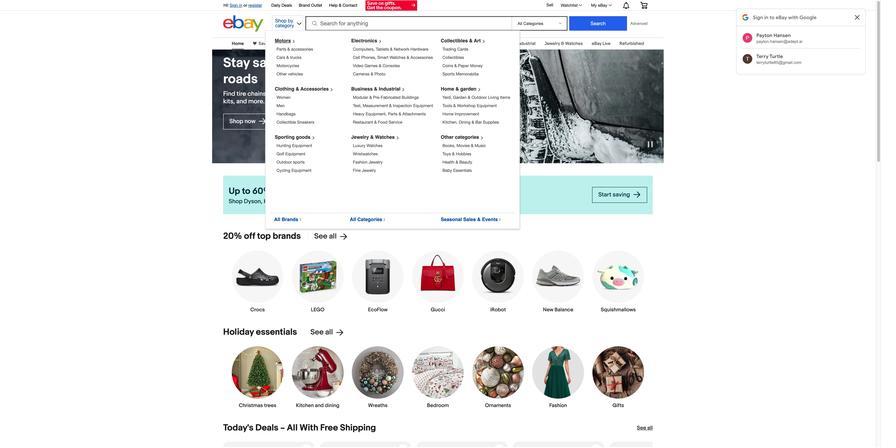 Task type: describe. For each thing, give the bounding box(es) containing it.
daily deals link
[[272, 2, 292, 9]]

garden inside yard, garden & outdoor living items tools & workshop equipment home improvement kitchen, dining & bar supplies
[[453, 95, 467, 100]]

women
[[277, 95, 291, 100]]

& inside the trading cards collectibles coins & paper money sports memorabilia
[[455, 63, 457, 68]]

accessories inside the computers, tablets & network hardware cell phones, smart watches & accessories video games & consoles cameras & photo
[[411, 55, 433, 60]]

food
[[378, 120, 388, 125]]

holiday
[[223, 327, 254, 337]]

trading
[[443, 47, 456, 51]]

kits,
[[223, 98, 235, 105]]

warranty.
[[367, 198, 391, 205]]

business inside stay safe on winter roads main content
[[494, 41, 512, 46]]

modular & pre-fabricated buildings link
[[353, 95, 419, 100]]

find
[[223, 90, 235, 98]]

buildings
[[402, 95, 419, 100]]

advanced
[[631, 21, 648, 26]]

golf
[[277, 151, 284, 156]]

0 horizontal spatial brands
[[273, 231, 301, 242]]

ebay inside account navigation
[[598, 3, 608, 8]]

2 vertical spatial and
[[315, 402, 324, 409]]

all brands
[[274, 217, 298, 222]]

restaurant & food service link
[[353, 120, 403, 125]]

kitchen
[[296, 402, 314, 409]]

my
[[592, 3, 597, 8]]

sporting for sporting goods
[[275, 134, 295, 140]]

my ebay
[[592, 3, 608, 8]]

account navigation
[[220, 0, 653, 12]]

saved link
[[257, 41, 271, 46]]

refurbished link
[[620, 41, 645, 46]]

outdoor inside hunting equipment golf equipment outdoor sports cycling equipment
[[277, 160, 292, 164]]

outlet
[[311, 3, 322, 8]]

1 horizontal spatial jewelry & watches link
[[545, 41, 583, 46]]

all inside stay safe on winter roads main content
[[287, 423, 298, 433]]

20% off top brands link
[[223, 231, 301, 242]]

watches inside stay safe on winter roads main content
[[566, 41, 583, 46]]

deals for today's
[[256, 423, 279, 433]]

see for all
[[637, 425, 647, 431]]

brands inside up to 60% off top home brands shop dyson, kitchenaid, cuisinart, and more with a warranty.
[[327, 186, 355, 197]]

equipment inside modular & pre-fabricated buildings test, measurement & inspection equipment heavy equipment, parts & attachments restaurant & food service
[[414, 103, 433, 108]]

categories
[[358, 217, 383, 222]]

items
[[500, 95, 511, 100]]

home & garden link
[[441, 86, 484, 92]]

in
[[239, 3, 242, 8]]

1 vertical spatial all
[[325, 328, 333, 337]]

parts & accessories cars & trucks motorcycles other vehicles
[[277, 47, 313, 76]]

live
[[603, 41, 611, 46]]

hunting
[[277, 143, 291, 148]]

a
[[362, 198, 366, 205]]

toys inside stay safe on winter roads main content
[[435, 41, 444, 46]]

equipment down goods
[[292, 143, 312, 148]]

motorcycles
[[277, 63, 299, 68]]

gucci
[[431, 307, 445, 313]]

1 vertical spatial see all
[[311, 328, 333, 337]]

pre-
[[373, 95, 381, 100]]

deals for daily
[[282, 3, 292, 8]]

home & garden link
[[369, 41, 401, 46]]

1 vertical spatial jewelry & watches link
[[351, 134, 402, 140]]

and inside 'stay safe on winter roads find tire chains, jumper cables, safety kits, and more.'
[[236, 98, 247, 105]]

smart
[[378, 55, 389, 60]]

tire
[[237, 90, 246, 98]]

saving
[[613, 191, 630, 198]]

books, movies & music link
[[443, 143, 486, 148]]

tools
[[443, 103, 452, 108]]

up to 60% off top home brands shop dyson, kitchenaid, cuisinart, and more with a warranty.
[[229, 186, 391, 205]]

computers, tablets & network hardware cell phones, smart watches & accessories video games & consoles cameras & photo
[[353, 47, 433, 76]]

stay
[[223, 55, 250, 71]]

consoles
[[383, 63, 400, 68]]

coins
[[443, 63, 453, 68]]

or
[[244, 3, 247, 8]]

goods
[[296, 134, 311, 140]]

luxury watches wristwatches fashion jewelry fine jewelry
[[353, 143, 383, 173]]

outdoor sports link
[[277, 160, 305, 164]]

register link
[[248, 3, 262, 8]]

luxury
[[353, 143, 366, 148]]

seasonal sales & events link
[[441, 217, 504, 222]]

fashion jewelry link
[[353, 160, 383, 164]]

living
[[488, 95, 499, 100]]

men link
[[277, 103, 285, 108]]

cuisinart,
[[296, 198, 322, 205]]

parts & accessories link
[[277, 47, 313, 51]]

off inside up to 60% off top home brands shop dyson, kitchenaid, cuisinart, and more with a warranty.
[[274, 186, 285, 197]]

cars
[[277, 55, 285, 60]]

tablets
[[376, 47, 389, 51]]

more.
[[248, 98, 265, 105]]

motors inside stay safe on winter roads main content
[[280, 41, 295, 46]]

holiday essentials
[[223, 327, 297, 337]]

computers, tablets & network hardware link
[[353, 47, 429, 51]]

sell
[[547, 2, 554, 7]]

cables,
[[290, 90, 311, 98]]

handbags link
[[277, 111, 296, 116]]

cards
[[458, 47, 469, 51]]

1 vertical spatial see
[[311, 328, 324, 337]]

stay safe on winter roads main content
[[0, 33, 876, 447]]

hi! sign in or register
[[224, 3, 262, 8]]

squishmallows link
[[593, 250, 645, 313]]

Search for anything text field
[[307, 17, 511, 30]]

motorcycles link
[[277, 63, 299, 68]]

with
[[350, 198, 361, 205]]

new
[[543, 307, 554, 313]]

kitchen and dining
[[296, 402, 340, 409]]

0 horizontal spatial business & industrial link
[[351, 86, 408, 92]]

shop inside up to 60% off top home brands shop dyson, kitchenaid, cuisinart, and more with a warranty.
[[229, 198, 243, 205]]

parts inside modular & pre-fabricated buildings test, measurement & inspection equipment heavy equipment, parts & attachments restaurant & food service
[[388, 111, 398, 116]]

beauty
[[460, 160, 473, 164]]

fashion link
[[532, 346, 585, 409]]

home for home & garden
[[441, 86, 454, 92]]

cameras & photo link
[[353, 71, 386, 76]]

shop for shop by category
[[275, 18, 287, 23]]

watches inside "luxury watches wristwatches fashion jewelry fine jewelry"
[[367, 143, 383, 148]]

1 horizontal spatial collectibles link
[[443, 55, 464, 60]]

stay safe on winter roads find tire chains, jumper cables, safety kits, and more.
[[223, 55, 336, 105]]

jewelry inside stay safe on winter roads main content
[[545, 41, 560, 46]]

60%
[[252, 186, 272, 197]]

your shopping cart image
[[640, 2, 648, 9]]

watches inside the computers, tablets & network hardware cell phones, smart watches & accessories video games & consoles cameras & photo
[[390, 55, 406, 60]]

home for home
[[232, 41, 244, 46]]

memorabilia
[[456, 71, 479, 76]]

winter
[[300, 55, 336, 71]]

1 vertical spatial see all link
[[304, 328, 344, 337]]

all for all categories
[[350, 217, 356, 222]]

cell phones, smart watches & accessories link
[[353, 55, 433, 60]]

toys inside books, movies & music toys & hobbies health & beauty baby essentials
[[443, 151, 451, 156]]

baby
[[443, 168, 452, 173]]

trees
[[264, 402, 277, 409]]

0 vertical spatial collectibles link
[[335, 41, 360, 46]]

collectibles for collectibles
[[335, 41, 360, 46]]

trucks
[[290, 55, 302, 60]]

fabricated
[[381, 95, 401, 100]]

safety
[[313, 90, 330, 98]]

sporting goods link
[[275, 134, 318, 140]]

cell
[[353, 55, 360, 60]]

with
[[300, 423, 318, 433]]



Task type: locate. For each thing, give the bounding box(es) containing it.
1 horizontal spatial sporting
[[453, 41, 470, 46]]

collectibles link down trading cards link
[[443, 55, 464, 60]]

2 vertical spatial see
[[637, 425, 647, 431]]

0 horizontal spatial jewelry & watches link
[[351, 134, 402, 140]]

see all for all
[[637, 425, 653, 431]]

other up "books,"
[[441, 134, 454, 140]]

1 vertical spatial and
[[323, 198, 333, 205]]

0 vertical spatial brands
[[327, 186, 355, 197]]

1 horizontal spatial off
[[274, 186, 285, 197]]

top inside up to 60% off top home brands shop dyson, kitchenaid, cuisinart, and more with a warranty.
[[287, 186, 300, 197]]

0 horizontal spatial off
[[244, 231, 255, 242]]

1 vertical spatial toys
[[443, 151, 451, 156]]

1 vertical spatial shop
[[230, 118, 243, 125]]

on
[[282, 55, 297, 71]]

brands down all brands
[[273, 231, 301, 242]]

collectible
[[277, 120, 296, 125]]

1 vertical spatial ebay
[[592, 41, 602, 46]]

0 vertical spatial all
[[329, 232, 337, 241]]

all right –
[[287, 423, 298, 433]]

health
[[443, 160, 455, 164]]

0 vertical spatial toys
[[435, 41, 444, 46]]

collectibles for collectibles & art
[[441, 38, 468, 43]]

health & beauty link
[[443, 160, 473, 164]]

get the coupon image
[[366, 0, 417, 11]]

parts down test, measurement & inspection equipment link
[[388, 111, 398, 116]]

1 horizontal spatial other
[[441, 134, 454, 140]]

1 horizontal spatial top
[[287, 186, 300, 197]]

collectibles inside stay safe on winter roads main content
[[335, 41, 360, 46]]

sporting goods
[[453, 41, 485, 46]]

other inside parts & accessories cars & trucks motorcycles other vehicles
[[277, 71, 287, 76]]

1 vertical spatial industrial
[[379, 86, 401, 92]]

brand outlet link
[[299, 2, 322, 9]]

1 horizontal spatial jewelry & watches
[[545, 41, 583, 46]]

shop for shop now
[[230, 118, 243, 125]]

jewelry
[[545, 41, 560, 46], [351, 134, 369, 140], [369, 160, 383, 164], [362, 168, 376, 173]]

none submit inside shop by category banner
[[570, 16, 627, 31]]

and inside up to 60% off top home brands shop dyson, kitchenaid, cuisinart, and more with a warranty.
[[323, 198, 333, 205]]

0 vertical spatial sporting
[[453, 41, 470, 46]]

1 vertical spatial deals
[[256, 423, 279, 433]]

sporting for sporting goods
[[453, 41, 470, 46]]

garden
[[461, 86, 477, 92]]

1 vertical spatial collectibles link
[[443, 55, 464, 60]]

1 vertical spatial brands
[[273, 231, 301, 242]]

art
[[474, 38, 481, 43]]

0 horizontal spatial industrial
[[379, 86, 401, 92]]

1 horizontal spatial business & industrial link
[[494, 41, 536, 46]]

cars & trucks link
[[277, 55, 302, 60]]

essentials
[[454, 168, 472, 173]]

1 vertical spatial garden
[[453, 95, 467, 100]]

1 horizontal spatial accessories
[[411, 55, 433, 60]]

and down tire
[[236, 98, 247, 105]]

top
[[287, 186, 300, 197], [257, 231, 271, 242]]

equipment down hunting equipment link at the top
[[286, 151, 306, 156]]

heavy equipment, parts & attachments link
[[353, 111, 426, 116]]

0 horizontal spatial other
[[277, 71, 287, 76]]

see for brands
[[314, 232, 328, 241]]

0 vertical spatial business & industrial
[[494, 41, 536, 46]]

equipment down sports
[[292, 168, 312, 173]]

ebay inside stay safe on winter roads main content
[[592, 41, 602, 46]]

collectibles & art
[[441, 38, 481, 43]]

1 vertical spatial sporting
[[275, 134, 295, 140]]

other categories
[[441, 134, 479, 140]]

fashion
[[353, 160, 368, 164], [550, 402, 567, 409]]

accessories
[[411, 55, 433, 60], [301, 86, 329, 92]]

industrial
[[517, 41, 536, 46], [379, 86, 401, 92]]

see all
[[314, 232, 337, 241], [311, 328, 333, 337], [637, 425, 653, 431]]

collectibles link up cell
[[335, 41, 360, 46]]

attachments
[[403, 111, 426, 116]]

0 horizontal spatial business
[[351, 86, 373, 92]]

0 vertical spatial top
[[287, 186, 300, 197]]

home up stay
[[232, 41, 244, 46]]

1 vertical spatial parts
[[388, 111, 398, 116]]

0 horizontal spatial jewelry & watches
[[351, 134, 395, 140]]

essentials
[[256, 327, 297, 337]]

daily
[[272, 3, 281, 8]]

all left brands
[[274, 217, 280, 222]]

0 vertical spatial see all
[[314, 232, 337, 241]]

shop left by
[[275, 18, 287, 23]]

deals inside stay safe on winter roads main content
[[256, 423, 279, 433]]

1 vertical spatial fashion
[[550, 402, 567, 409]]

computers,
[[353, 47, 375, 51]]

see all for brands
[[314, 232, 337, 241]]

sporting inside stay safe on winter roads main content
[[453, 41, 470, 46]]

0 horizontal spatial parts
[[277, 47, 286, 51]]

home up yard,
[[441, 86, 454, 92]]

all
[[274, 217, 280, 222], [350, 217, 356, 222], [287, 423, 298, 433]]

wristwatches link
[[353, 151, 378, 156]]

industrial inside shop by category banner
[[379, 86, 401, 92]]

toys up trading
[[435, 41, 444, 46]]

watches down network
[[390, 55, 406, 60]]

home inside yard, garden & outdoor living items tools & workshop equipment home improvement kitchen, dining & bar supplies
[[443, 111, 454, 116]]

watches down food
[[375, 134, 395, 140]]

and left dining
[[315, 402, 324, 409]]

sign in link
[[230, 3, 242, 8]]

collectibles up cell
[[335, 41, 360, 46]]

movies
[[457, 143, 470, 148]]

bedroom
[[427, 402, 449, 409]]

1 vertical spatial business & industrial link
[[351, 86, 408, 92]]

deals inside account navigation
[[282, 3, 292, 8]]

0 vertical spatial other
[[277, 71, 287, 76]]

new balance link
[[532, 250, 585, 313]]

business inside shop by category banner
[[351, 86, 373, 92]]

see all link for all
[[637, 425, 653, 431]]

0 vertical spatial outdoor
[[472, 95, 487, 100]]

1 horizontal spatial garden
[[453, 95, 467, 100]]

jewelry & watches for the bottom jewelry & watches link
[[351, 134, 395, 140]]

accessories down hardware
[[411, 55, 433, 60]]

today's deals – all with free shipping
[[223, 423, 376, 433]]

2 vertical spatial see all link
[[637, 425, 653, 431]]

outdoor up cycling
[[277, 160, 292, 164]]

garden inside stay safe on winter roads main content
[[386, 41, 401, 46]]

music
[[475, 143, 486, 148]]

brands
[[327, 186, 355, 197], [273, 231, 301, 242]]

0 vertical spatial and
[[236, 98, 247, 105]]

business up modular
[[351, 86, 373, 92]]

industrial inside stay safe on winter roads main content
[[517, 41, 536, 46]]

None submit
[[570, 16, 627, 31]]

accessories down vehicles
[[301, 86, 329, 92]]

accessories
[[291, 47, 313, 51]]

sporting up cards
[[453, 41, 470, 46]]

garden down home & garden
[[453, 95, 467, 100]]

off right 20%
[[244, 231, 255, 242]]

0 vertical spatial ebay
[[598, 3, 608, 8]]

ebay live
[[592, 41, 611, 46]]

all left categories
[[350, 217, 356, 222]]

2 vertical spatial shop
[[229, 198, 243, 205]]

collectibles & art link
[[441, 38, 488, 43]]

0 horizontal spatial all
[[274, 217, 280, 222]]

1 vertical spatial accessories
[[301, 86, 329, 92]]

0 vertical spatial parts
[[277, 47, 286, 51]]

jewelry & watches for the rightmost jewelry & watches link
[[545, 41, 583, 46]]

collectibles inside the trading cards collectibles coins & paper money sports memorabilia
[[443, 55, 464, 60]]

off up kitchenaid,
[[274, 186, 285, 197]]

0 vertical spatial see
[[314, 232, 328, 241]]

brands up more
[[327, 186, 355, 197]]

1 vertical spatial business
[[351, 86, 373, 92]]

daily deals
[[272, 3, 292, 8]]

use ebay with google region
[[721, 0, 876, 138]]

events
[[482, 217, 498, 222]]

parts up the cars
[[277, 47, 286, 51]]

sporting inside shop by category banner
[[275, 134, 295, 140]]

deals right daily
[[282, 3, 292, 8]]

2 vertical spatial see all
[[637, 425, 653, 431]]

jewelry & watches inside stay safe on winter roads main content
[[545, 41, 583, 46]]

games
[[365, 63, 378, 68]]

ebay right my on the right top of the page
[[598, 3, 608, 8]]

sporting goods link
[[453, 41, 485, 46]]

1 vertical spatial business & industrial
[[351, 86, 401, 92]]

0 horizontal spatial accessories
[[301, 86, 329, 92]]

1 horizontal spatial industrial
[[517, 41, 536, 46]]

1 vertical spatial outdoor
[[277, 160, 292, 164]]

ebay live link
[[592, 41, 611, 46]]

motors link
[[275, 38, 298, 43], [280, 41, 295, 46]]

christmas
[[239, 402, 263, 409]]

test,
[[353, 103, 362, 108]]

equipment up attachments
[[414, 103, 433, 108]]

other down motorcycles
[[277, 71, 287, 76]]

1 horizontal spatial deals
[[282, 3, 292, 8]]

other categories link
[[441, 134, 487, 140]]

business & industrial inside stay safe on winter roads main content
[[494, 41, 536, 46]]

other vehicles link
[[277, 71, 303, 76]]

ecoflow link
[[352, 250, 404, 313]]

0 vertical spatial jewelry & watches
[[545, 41, 583, 46]]

outdoor inside yard, garden & outdoor living items tools & workshop equipment home improvement kitchen, dining & bar supplies
[[472, 95, 487, 100]]

home
[[302, 186, 325, 197]]

2 horizontal spatial all
[[350, 217, 356, 222]]

electronics link
[[351, 38, 385, 43]]

0 vertical spatial shop
[[275, 18, 287, 23]]

video games & consoles link
[[353, 63, 400, 68]]

to
[[242, 186, 250, 197]]

fashion inside stay safe on winter roads main content
[[550, 402, 567, 409]]

fine jewelry link
[[353, 168, 376, 173]]

0 vertical spatial business
[[494, 41, 512, 46]]

toys up health
[[443, 151, 451, 156]]

brand outlet
[[299, 3, 322, 8]]

business & industrial inside shop by category banner
[[351, 86, 401, 92]]

1 vertical spatial top
[[257, 231, 271, 242]]

0 vertical spatial fashion
[[353, 160, 368, 164]]

& inside account navigation
[[339, 3, 342, 8]]

start
[[599, 191, 612, 198]]

outdoor up tools & workshop equipment link
[[472, 95, 487, 100]]

0 vertical spatial jewelry & watches link
[[545, 41, 583, 46]]

shop inside shop by category
[[275, 18, 287, 23]]

all for brands
[[329, 232, 337, 241]]

0 horizontal spatial business & industrial
[[351, 86, 401, 92]]

shop by category banner
[[220, 0, 653, 229]]

my ebay link
[[588, 1, 615, 9]]

equipment down living
[[477, 103, 497, 108]]

sporting up the hunting on the top left of the page
[[275, 134, 295, 140]]

shop left now
[[230, 118, 243, 125]]

1 horizontal spatial all
[[287, 423, 298, 433]]

tools & workshop equipment link
[[443, 103, 497, 108]]

1 horizontal spatial business & industrial
[[494, 41, 536, 46]]

collectibles up trading cards link
[[441, 38, 468, 43]]

sports memorabilia link
[[443, 71, 479, 76]]

trading cards link
[[443, 47, 469, 51]]

industrial for the rightmost business & industrial link
[[517, 41, 536, 46]]

0 horizontal spatial deals
[[256, 423, 279, 433]]

shop
[[275, 18, 287, 23], [230, 118, 243, 125], [229, 198, 243, 205]]

1 horizontal spatial brands
[[327, 186, 355, 197]]

jewelry & watches inside shop by category banner
[[351, 134, 395, 140]]

all
[[329, 232, 337, 241], [325, 328, 333, 337], [648, 425, 653, 431]]

fashion inside "luxury watches wristwatches fashion jewelry fine jewelry"
[[353, 160, 368, 164]]

motors inside shop by category banner
[[275, 38, 291, 43]]

garden up the 'computers, tablets & network hardware' link
[[386, 41, 401, 46]]

shop down up
[[229, 198, 243, 205]]

safe
[[253, 55, 279, 71]]

business & industrial for business & industrial link to the left
[[351, 86, 401, 92]]

home for home & garden
[[369, 41, 381, 46]]

squishmallows
[[601, 307, 636, 313]]

collectible sneakers link
[[277, 120, 315, 125]]

sign
[[230, 3, 238, 8]]

heavy
[[353, 111, 365, 116]]

advanced link
[[627, 17, 651, 30]]

1 vertical spatial other
[[441, 134, 454, 140]]

equipment,
[[366, 111, 387, 116]]

home up tablets
[[369, 41, 381, 46]]

0 vertical spatial accessories
[[411, 55, 433, 60]]

crocs link
[[232, 250, 284, 313]]

motors
[[275, 38, 291, 43], [280, 41, 295, 46]]

collectibles down trading cards link
[[443, 55, 464, 60]]

0 vertical spatial garden
[[386, 41, 401, 46]]

fine
[[353, 168, 361, 173]]

0 horizontal spatial top
[[257, 231, 271, 242]]

deals left –
[[256, 423, 279, 433]]

0 horizontal spatial outdoor
[[277, 160, 292, 164]]

0 vertical spatial off
[[274, 186, 285, 197]]

1 horizontal spatial outdoor
[[472, 95, 487, 100]]

1 horizontal spatial business
[[494, 41, 512, 46]]

0 horizontal spatial fashion
[[353, 160, 368, 164]]

2 vertical spatial all
[[648, 425, 653, 431]]

0 vertical spatial deals
[[282, 3, 292, 8]]

0 horizontal spatial collectibles link
[[335, 41, 360, 46]]

1 horizontal spatial parts
[[388, 111, 398, 116]]

and left more
[[323, 198, 333, 205]]

christmas trees link
[[232, 346, 284, 409]]

business
[[494, 41, 512, 46], [351, 86, 373, 92]]

dyson,
[[244, 198, 263, 205]]

books,
[[443, 143, 456, 148]]

0 vertical spatial industrial
[[517, 41, 536, 46]]

sell link
[[544, 2, 557, 7]]

1 vertical spatial jewelry & watches
[[351, 134, 395, 140]]

0 horizontal spatial sporting
[[275, 134, 295, 140]]

business right goods
[[494, 41, 512, 46]]

all for all brands
[[274, 217, 280, 222]]

watches left ebay live 'link'
[[566, 41, 583, 46]]

industrial for business & industrial link to the left
[[379, 86, 401, 92]]

by
[[288, 18, 293, 23]]

free
[[320, 423, 338, 433]]

register
[[248, 3, 262, 8]]

home down tools
[[443, 111, 454, 116]]

modular & pre-fabricated buildings test, measurement & inspection equipment heavy equipment, parts & attachments restaurant & food service
[[353, 95, 433, 125]]

0 vertical spatial see all link
[[308, 232, 348, 241]]

0 vertical spatial business & industrial link
[[494, 41, 536, 46]]

1 horizontal spatial fashion
[[550, 402, 567, 409]]

all for all
[[648, 425, 653, 431]]

today's
[[223, 423, 254, 433]]

parts inside parts & accessories cars & trucks motorcycles other vehicles
[[277, 47, 286, 51]]

goods
[[471, 41, 485, 46]]

1 vertical spatial off
[[244, 231, 255, 242]]

business & industrial for the rightmost business & industrial link
[[494, 41, 536, 46]]

see all link for brands
[[308, 232, 348, 241]]

watches up wristwatches
[[367, 143, 383, 148]]

0 horizontal spatial garden
[[386, 41, 401, 46]]

christmas trees
[[239, 402, 277, 409]]

equipment inside yard, garden & outdoor living items tools & workshop equipment home improvement kitchen, dining & bar supplies
[[477, 103, 497, 108]]

ebay left live
[[592, 41, 602, 46]]



Task type: vqa. For each thing, say whether or not it's contained in the screenshot.
2.402 in's the in
no



